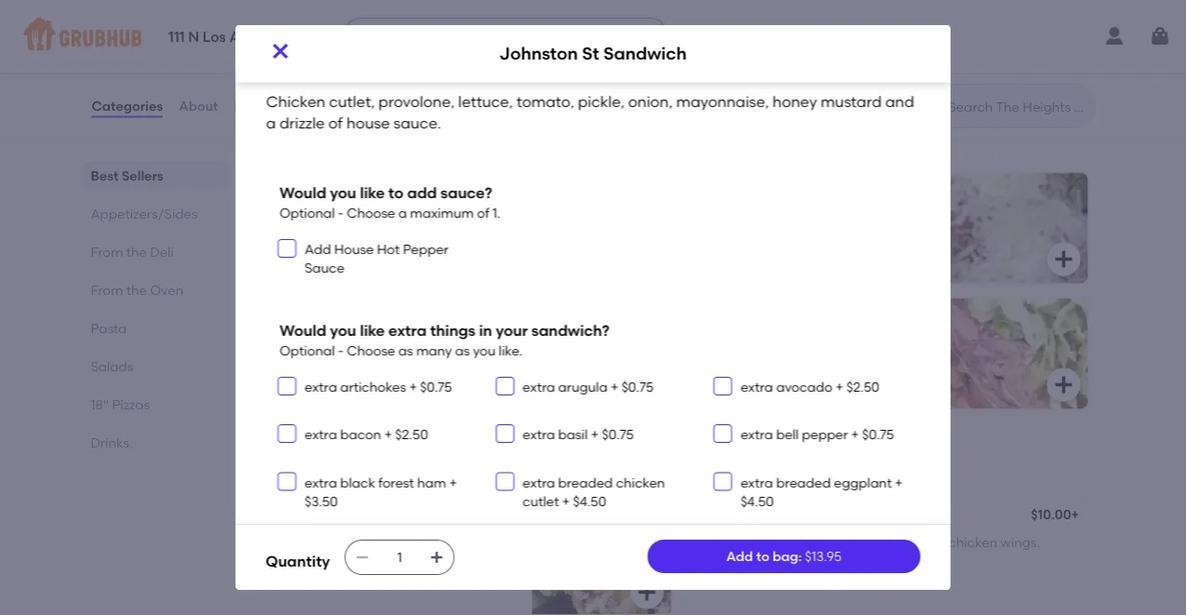 Task type: vqa. For each thing, say whether or not it's contained in the screenshot.
the bottom RESTAURANTS
no



Task type: locate. For each thing, give the bounding box(es) containing it.
extra for extra breaded eggplant + $4.50
[[740, 475, 773, 490]]

the left oven
[[126, 282, 147, 298]]

garlic knots image
[[532, 496, 671, 615]]

1 from from the top
[[91, 244, 123, 260]]

chicken for chicken cutlet, provolone, lettuce, tomato, pickle, onion, mayonnaise, honey mustard and a drizzle of house sauce.
[[266, 93, 325, 111]]

1 horizontal spatial sellers
[[313, 114, 378, 138]]

0 horizontal spatial appetizers/sides
[[91, 206, 198, 221]]

appetizers/sides tab
[[91, 204, 221, 223]]

1 horizontal spatial st
[[346, 348, 359, 364]]

0 vertical spatial best sellers
[[266, 114, 378, 138]]

extra basil + $0.75
[[522, 427, 633, 443]]

2 breaded from the left
[[776, 475, 831, 490]]

0 horizontal spatial as
[[398, 343, 413, 358]]

extra left bacon
[[304, 427, 337, 443]]

chicken inside chicken cutlet, provolone, lettuce, tomato, pickle, onion, mayonnaise, honey mustard and a drizzle of house sauce.
[[266, 93, 325, 111]]

add to bag: $13.95
[[727, 548, 842, 564]]

breaded up + $4.50
[[558, 475, 613, 490]]

$0.75 down many at the left bottom of the page
[[420, 379, 452, 395]]

from the deli tab
[[91, 242, 221, 261]]

a up hot
[[398, 205, 407, 221]]

extra breaded chicken cutlet
[[522, 475, 665, 509]]

-
[[338, 205, 343, 221], [338, 343, 343, 358]]

optional up extra artichokes + $0.75
[[279, 343, 335, 358]]

buffalo,
[[815, 534, 863, 550]]

1 vertical spatial choose
[[346, 343, 395, 358]]

extra left basil
[[522, 427, 555, 443]]

like
[[360, 184, 385, 202], [360, 322, 385, 340]]

sandwich for johnston st sandwich
[[604, 43, 687, 64]]

0 horizontal spatial add
[[304, 241, 331, 257]]

1 vertical spatial from
[[91, 282, 123, 298]]

best
[[266, 114, 309, 138], [91, 167, 119, 183]]

1 horizontal spatial $2.50
[[846, 379, 879, 395]]

0 horizontal spatial of
[[328, 114, 342, 132]]

0 horizontal spatial johnston
[[283, 348, 343, 364]]

$2.50 up forest
[[395, 427, 428, 443]]

2 the from the top
[[126, 282, 147, 298]]

1 vertical spatial you
[[330, 322, 356, 340]]

categories button
[[91, 73, 164, 140]]

categories
[[92, 98, 163, 114]]

0 vertical spatial to
[[388, 184, 403, 202]]

0 vertical spatial would
[[279, 184, 326, 202]]

extra bell pepper + $0.75
[[740, 427, 894, 443]]

choose up house
[[346, 205, 395, 221]]

like up "johnston st sandwich $13.95"
[[360, 322, 385, 340]]

of inside chicken cutlet, provolone, lettuce, tomato, pickle, onion, mayonnaise, honey mustard and a drizzle of house sauce.
[[328, 114, 342, 132]]

1 horizontal spatial appetizers/sides
[[266, 452, 437, 476]]

best sellers up appetizers/sides tab
[[91, 167, 163, 183]]

$13.95 right bag:
[[805, 548, 842, 564]]

$13.95
[[283, 370, 321, 386], [805, 548, 842, 564]]

1 the from the top
[[126, 244, 147, 260]]

2 horizontal spatial st
[[582, 43, 599, 64]]

0 horizontal spatial best
[[91, 167, 119, 183]]

black
[[340, 475, 375, 490]]

1 vertical spatial would
[[279, 322, 326, 340]]

extra avocado + $2.50
[[740, 379, 879, 395]]

$6.00
[[626, 508, 660, 524]]

like inside would you like to add sauce? optional - choose a maximum of 1.
[[360, 184, 385, 202]]

1 vertical spatial chicken
[[949, 534, 998, 550]]

0 horizontal spatial best sellers
[[91, 167, 163, 183]]

sellers up appetizers/sides tab
[[122, 167, 163, 183]]

$0.75
[[420, 379, 452, 395], [621, 379, 653, 395], [602, 427, 633, 443], [862, 427, 894, 443]]

to left bag:
[[756, 548, 770, 564]]

1 vertical spatial to
[[756, 548, 770, 564]]

from up pasta
[[91, 282, 123, 298]]

choose up the artichokes
[[346, 343, 395, 358]]

from the oven tab
[[91, 280, 221, 300]]

you for to
[[330, 184, 356, 202]]

optional up "sauce"
[[279, 205, 335, 221]]

$4.50
[[573, 493, 606, 509], [740, 493, 774, 509]]

$0.75 for extra basil + $0.75
[[602, 427, 633, 443]]

1 horizontal spatial sandwich
[[604, 43, 687, 64]]

you inside would you like to add sauce? optional - choose a maximum of 1.
[[330, 184, 356, 202]]

best sellers
[[266, 114, 378, 138], [91, 167, 163, 183]]

0 vertical spatial johnston
[[499, 43, 578, 64]]

best sellers down cutlet,
[[266, 114, 378, 138]]

2 optional from the top
[[279, 343, 335, 358]]

sandwich inside "johnston st sandwich $13.95"
[[362, 348, 425, 364]]

basil
[[558, 427, 588, 443]]

los
[[203, 29, 226, 46]]

1 - from the top
[[338, 205, 343, 221]]

0 horizontal spatial to
[[388, 184, 403, 202]]

1 vertical spatial best
[[91, 167, 119, 183]]

$0.75 up eggplant
[[862, 427, 894, 443]]

0 vertical spatial -
[[338, 205, 343, 221]]

1 horizontal spatial best
[[266, 114, 309, 138]]

$2.50 right avocado
[[846, 379, 879, 395]]

1 horizontal spatial add
[[727, 548, 753, 564]]

0 vertical spatial chicken
[[616, 475, 665, 490]]

sellers
[[313, 114, 378, 138], [122, 167, 163, 183]]

st inside "johnston st sandwich $13.95"
[[346, 348, 359, 364]]

- up the artichokes
[[338, 343, 343, 358]]

arugula prosciutto salad
[[784, 222, 944, 238]]

about button
[[178, 73, 219, 140]]

wings
[[753, 508, 793, 524]]

st up pickle,
[[582, 43, 599, 64]]

extra up cutlet
[[522, 475, 555, 490]]

0 vertical spatial the
[[126, 244, 147, 260]]

of down chicken wings
[[746, 534, 758, 550]]

like inside would you like extra things in your sandwich? optional - choose as many as you like.
[[360, 322, 385, 340]]

from up from the oven
[[91, 244, 123, 260]]

bbq
[[866, 534, 894, 550]]

extra inside extra breaded eggplant + $4.50
[[740, 475, 773, 490]]

st for johnston st sandwich $13.95
[[346, 348, 359, 364]]

18" pizzas tab
[[91, 395, 221, 414]]

like for extra
[[360, 322, 385, 340]]

1 vertical spatial sandwich
[[362, 348, 425, 364]]

1 vertical spatial add
[[727, 548, 753, 564]]

$3.50
[[304, 493, 338, 509]]

breaded for eggplant
[[776, 475, 831, 490]]

1 optional from the top
[[279, 205, 335, 221]]

or
[[897, 534, 910, 550]]

chicken
[[616, 475, 665, 490], [949, 534, 998, 550]]

1 choose from the top
[[346, 205, 395, 221]]

1 vertical spatial a
[[398, 205, 407, 221]]

2 from from the top
[[91, 282, 123, 298]]

0 horizontal spatial $4.50
[[573, 493, 606, 509]]

breaded inside extra breaded chicken cutlet
[[558, 475, 613, 490]]

appetizers/sides
[[91, 206, 198, 221], [266, 452, 437, 476]]

appetizers/sides down bacon
[[266, 452, 437, 476]]

0 horizontal spatial sandwich
[[362, 348, 425, 364]]

extra left avocado
[[740, 379, 773, 395]]

extra up many at the left bottom of the page
[[388, 322, 426, 340]]

johnston inside "johnston st sandwich $13.95"
[[283, 348, 343, 364]]

extra for extra artichokes + $0.75
[[304, 379, 337, 395]]

breaded inside extra breaded eggplant + $4.50
[[776, 475, 831, 490]]

$2.50 for extra avocado + $2.50
[[846, 379, 879, 395]]

0 vertical spatial sandwich
[[604, 43, 687, 64]]

+
[[409, 379, 417, 395], [610, 379, 618, 395], [835, 379, 843, 395], [384, 427, 392, 443], [591, 427, 598, 443], [851, 427, 859, 443], [449, 475, 457, 490], [895, 475, 903, 490], [562, 493, 570, 509], [1071, 506, 1079, 522]]

of inside would you like to add sauce? optional - choose a maximum of 1.
[[477, 205, 489, 221]]

0 vertical spatial you
[[330, 184, 356, 202]]

to left add
[[388, 184, 403, 202]]

johnston up "tomato," on the left top of page
[[499, 43, 578, 64]]

ham
[[417, 475, 446, 490]]

as down "things"
[[455, 343, 470, 358]]

you down in
[[473, 343, 495, 358]]

extra bacon + $2.50
[[304, 427, 428, 443]]

sandwich up extra artichokes + $0.75
[[362, 348, 425, 364]]

2 horizontal spatial of
[[746, 534, 758, 550]]

in
[[479, 322, 492, 340]]

would you like to add sauce? optional - choose a maximum of 1.
[[279, 184, 500, 221]]

chicken up the drizzle
[[266, 93, 325, 111]]

0 vertical spatial $2.50
[[846, 379, 879, 395]]

2 - from the top
[[338, 343, 343, 358]]

1 vertical spatial of
[[477, 205, 489, 221]]

$4.50 right cutlet
[[573, 493, 606, 509]]

1 horizontal spatial to
[[756, 548, 770, 564]]

provolone,
[[378, 93, 454, 111]]

add down chicken wings
[[727, 548, 753, 564]]

optional
[[279, 205, 335, 221], [279, 343, 335, 358]]

pizzas
[[112, 396, 150, 412]]

- up house
[[338, 205, 343, 221]]

avocado
[[776, 379, 832, 395]]

extra inside extra breaded chicken cutlet
[[522, 475, 555, 490]]

sellers inside tab
[[122, 167, 163, 183]]

johnston up the artichokes
[[283, 348, 343, 364]]

0 horizontal spatial $2.50
[[395, 427, 428, 443]]

and
[[885, 93, 914, 111]]

extra left arugula
[[522, 379, 555, 395]]

0 horizontal spatial chicken
[[266, 93, 325, 111]]

choose
[[346, 205, 395, 221], [346, 343, 395, 358]]

the
[[126, 244, 147, 260], [126, 282, 147, 298]]

chicken up the choice
[[697, 508, 750, 524]]

1 breaded from the left
[[558, 475, 613, 490]]

of left 1.
[[477, 205, 489, 221]]

0 horizontal spatial chicken
[[616, 475, 665, 490]]

1 horizontal spatial as
[[455, 343, 470, 358]]

chicken up $6.00
[[616, 475, 665, 490]]

extra up $3.50
[[304, 475, 337, 490]]

st for johnston st sandwich
[[582, 43, 599, 64]]

extra up chicken wings
[[740, 475, 773, 490]]

0 vertical spatial sellers
[[313, 114, 378, 138]]

- inside would you like extra things in your sandwich? optional - choose as many as you like.
[[338, 343, 343, 358]]

you up house
[[330, 184, 356, 202]]

1 vertical spatial chicken
[[697, 508, 750, 524]]

breaded up wings
[[776, 475, 831, 490]]

extra inside extra black forest ham + $3.50
[[304, 475, 337, 490]]

johnston st sandwich
[[499, 43, 687, 64]]

from for from the deli
[[91, 244, 123, 260]]

2 vertical spatial of
[[746, 534, 758, 550]]

2 vertical spatial you
[[473, 343, 495, 358]]

from
[[91, 244, 123, 260], [91, 282, 123, 298]]

johnston st sandwich $13.95
[[283, 348, 425, 386]]

extra left bell
[[740, 427, 773, 443]]

a left the drizzle
[[266, 114, 276, 132]]

0 horizontal spatial breaded
[[558, 475, 613, 490]]

chicken right spicy
[[949, 534, 998, 550]]

bacon
[[340, 427, 381, 443]]

2 like from the top
[[360, 322, 385, 340]]

mayonnaise,
[[676, 93, 769, 111]]

1 horizontal spatial a
[[398, 205, 407, 221]]

1 vertical spatial -
[[338, 343, 343, 358]]

$13.95 inside "johnston st sandwich $13.95"
[[283, 370, 321, 386]]

sandwich up the onion, at top
[[604, 43, 687, 64]]

extra for extra black forest ham + $3.50
[[304, 475, 337, 490]]

as left many at the left bottom of the page
[[398, 343, 413, 358]]

extra left the artichokes
[[304, 379, 337, 395]]

pasta tab
[[91, 318, 221, 338]]

2 would from the top
[[279, 322, 326, 340]]

extra
[[388, 322, 426, 340], [304, 379, 337, 395], [522, 379, 555, 395], [740, 379, 773, 395], [304, 427, 337, 443], [522, 427, 555, 443], [740, 427, 773, 443], [304, 475, 337, 490], [522, 475, 555, 490], [740, 475, 773, 490]]

0 vertical spatial like
[[360, 184, 385, 202]]

1 vertical spatial johnston
[[283, 348, 343, 364]]

n
[[188, 29, 199, 46]]

$13.95 for johnston st sandwich $13.95
[[283, 370, 321, 386]]

of
[[328, 114, 342, 132], [477, 205, 489, 221], [746, 534, 758, 550]]

0 vertical spatial of
[[328, 114, 342, 132]]

$4.50 up original,
[[740, 493, 774, 509]]

would
[[279, 184, 326, 202], [279, 322, 326, 340]]

2 choose from the top
[[346, 343, 395, 358]]

sellers down cutlet,
[[313, 114, 378, 138]]

add inside add house hot pepper sauce
[[304, 241, 331, 257]]

1 vertical spatial $2.50
[[395, 427, 428, 443]]

0 vertical spatial appetizers/sides
[[91, 206, 198, 221]]

chicken
[[266, 93, 325, 111], [697, 508, 750, 524]]

0 vertical spatial add
[[304, 241, 331, 257]]

you
[[330, 184, 356, 202], [330, 322, 356, 340], [473, 343, 495, 358]]

0 vertical spatial chicken
[[266, 93, 325, 111]]

1 vertical spatial like
[[360, 322, 385, 340]]

1 like from the top
[[360, 184, 385, 202]]

1 vertical spatial the
[[126, 282, 147, 298]]

of down cutlet,
[[328, 114, 342, 132]]

1 vertical spatial sellers
[[122, 167, 163, 183]]

you up "johnston st sandwich $13.95"
[[330, 322, 356, 340]]

1 horizontal spatial chicken
[[697, 508, 750, 524]]

1 horizontal spatial of
[[477, 205, 489, 221]]

1 horizontal spatial johnston
[[499, 43, 578, 64]]

extra for extra basil + $0.75
[[522, 427, 555, 443]]

the for deli
[[126, 244, 147, 260]]

0 horizontal spatial $13.95
[[283, 370, 321, 386]]

add
[[304, 241, 331, 257], [727, 548, 753, 564]]

0 vertical spatial choose
[[346, 205, 395, 221]]

1 vertical spatial $13.95
[[805, 548, 842, 564]]

svg image
[[281, 243, 292, 254], [1053, 248, 1075, 270], [1053, 374, 1075, 396], [281, 380, 292, 392], [281, 428, 292, 439], [499, 428, 510, 439], [717, 428, 728, 439], [355, 550, 370, 565], [430, 550, 445, 565]]

Input item quantity number field
[[379, 541, 420, 574]]

1 would from the top
[[279, 184, 326, 202]]

0 horizontal spatial sellers
[[122, 167, 163, 183]]

1 vertical spatial optional
[[279, 343, 335, 358]]

extra for extra bell pepper + $0.75
[[740, 427, 773, 443]]

best left house
[[266, 114, 309, 138]]

1 horizontal spatial $13.95
[[805, 548, 842, 564]]

would inside would you like extra things in your sandwich? optional - choose as many as you like.
[[279, 322, 326, 340]]

arugula
[[558, 379, 607, 395]]

from the oven
[[91, 282, 184, 298]]

1 horizontal spatial best sellers
[[266, 114, 378, 138]]

extra inside would you like extra things in your sandwich? optional - choose as many as you like.
[[388, 322, 426, 340]]

$0.75 for extra artichokes + $0.75
[[420, 379, 452, 395]]

0 vertical spatial optional
[[279, 205, 335, 221]]

$0.75 right arugula
[[621, 379, 653, 395]]

add for add to bag: $13.95
[[727, 548, 753, 564]]

breaded
[[558, 475, 613, 490], [776, 475, 831, 490]]

0 horizontal spatial st
[[288, 29, 302, 46]]

would up "johnston st sandwich $13.95"
[[279, 322, 326, 340]]

st right the angeles
[[288, 29, 302, 46]]

johnston
[[499, 43, 578, 64], [283, 348, 343, 364]]

the left deli
[[126, 244, 147, 260]]

1 vertical spatial appetizers/sides
[[266, 452, 437, 476]]

would inside would you like to add sauce? optional - choose a maximum of 1.
[[279, 184, 326, 202]]

2 as from the left
[[455, 343, 470, 358]]

appetizers/sides down best sellers tab
[[91, 206, 198, 221]]

0 vertical spatial a
[[266, 114, 276, 132]]

$2.50 for extra bacon + $2.50
[[395, 427, 428, 443]]

svg image
[[1149, 25, 1172, 47], [356, 29, 371, 44], [269, 40, 292, 62], [719, 374, 742, 396], [499, 380, 510, 392], [717, 380, 728, 392], [281, 476, 292, 487], [499, 476, 510, 487], [717, 476, 728, 487], [636, 581, 658, 603]]

like left add
[[360, 184, 385, 202]]

you for extra
[[330, 322, 356, 340]]

pepper
[[403, 241, 448, 257]]

many
[[416, 343, 452, 358]]

0 vertical spatial $13.95
[[283, 370, 321, 386]]

0 horizontal spatial a
[[266, 114, 276, 132]]

$4.50 inside extra breaded eggplant + $4.50
[[740, 493, 774, 509]]

add up "sauce"
[[304, 241, 331, 257]]

chicken wings
[[697, 508, 793, 524]]

$13.95 left the artichokes
[[283, 370, 321, 386]]

st
[[288, 29, 302, 46], [582, 43, 599, 64], [346, 348, 359, 364]]

Search The Heights Deli and Bottle Shop search field
[[947, 98, 1089, 115]]

would down the drizzle
[[279, 184, 326, 202]]

arugula
[[784, 222, 835, 238]]

1 horizontal spatial breaded
[[776, 475, 831, 490]]

- inside would you like to add sauce? optional - choose a maximum of 1.
[[338, 205, 343, 221]]

2 $4.50 from the left
[[740, 493, 774, 509]]

1 vertical spatial best sellers
[[91, 167, 163, 183]]

$0.75 right basil
[[602, 427, 633, 443]]

best up appetizers/sides tab
[[91, 167, 119, 183]]

st up the artichokes
[[346, 348, 359, 364]]

1 horizontal spatial $4.50
[[740, 493, 774, 509]]

a
[[266, 114, 276, 132], [398, 205, 407, 221]]

0 vertical spatial from
[[91, 244, 123, 260]]



Task type: describe. For each thing, give the bounding box(es) containing it.
extra black forest ham + $3.50
[[304, 475, 457, 509]]

pickle,
[[578, 93, 624, 111]]

garlic knots
[[281, 508, 359, 524]]

cutlet
[[522, 493, 559, 509]]

111 n los angeles st
[[168, 29, 302, 46]]

choose inside would you like to add sauce? optional - choose a maximum of 1.
[[346, 205, 395, 221]]

mustard
[[820, 93, 882, 111]]

the for oven
[[126, 282, 147, 298]]

main navigation navigation
[[0, 0, 1186, 73]]

$0.75 for extra arugula + $0.75
[[621, 379, 653, 395]]

sauce?
[[440, 184, 492, 202]]

chicken inside extra breaded chicken cutlet
[[616, 475, 665, 490]]

oven
[[150, 282, 184, 298]]

original,
[[761, 534, 812, 550]]

lettuce,
[[458, 93, 513, 111]]

$14.50 button
[[770, 298, 1088, 409]]

best sellers tab
[[91, 166, 221, 185]]

add house hot pepper sauce
[[304, 241, 448, 276]]

breaded for chicken
[[558, 475, 613, 490]]

choose inside would you like extra things in your sandwich? optional - choose as many as you like.
[[346, 343, 395, 358]]

drizzle
[[279, 114, 325, 132]]

a inside would you like to add sauce? optional - choose a maximum of 1.
[[398, 205, 407, 221]]

cutlet,
[[329, 93, 374, 111]]

forest
[[378, 475, 414, 490]]

onion,
[[628, 93, 672, 111]]

sandwich?
[[531, 322, 609, 340]]

tomato,
[[516, 93, 574, 111]]

+ inside extra breaded eggplant + $4.50
[[895, 475, 903, 490]]

1 horizontal spatial chicken
[[949, 534, 998, 550]]

from for from the oven
[[91, 282, 123, 298]]

best inside tab
[[91, 167, 119, 183]]

would for would you like extra things in your sandwich?
[[279, 322, 326, 340]]

house
[[334, 241, 374, 257]]

18" pizzas
[[91, 396, 150, 412]]

bag:
[[773, 548, 802, 564]]

johnston for johnston st sandwich $13.95
[[283, 348, 343, 364]]

would you like extra things in your sandwich? optional - choose as many as you like.
[[279, 322, 609, 358]]

18"
[[91, 396, 109, 412]]

pasta
[[91, 320, 127, 336]]

choice
[[697, 534, 743, 550]]

to inside would you like to add sauce? optional - choose a maximum of 1.
[[388, 184, 403, 202]]

reviews button
[[233, 73, 287, 140]]

about
[[179, 98, 218, 114]]

extra for extra arugula + $0.75
[[522, 379, 555, 395]]

st inside main navigation navigation
[[288, 29, 302, 46]]

$10.00 +
[[1031, 506, 1079, 522]]

optional inside would you like extra things in your sandwich? optional - choose as many as you like.
[[279, 343, 335, 358]]

optional inside would you like to add sauce? optional - choose a maximum of 1.
[[279, 205, 335, 221]]

sandwich for johnston st sandwich $13.95
[[362, 348, 425, 364]]

johnston for johnston st sandwich
[[499, 43, 578, 64]]

drinks
[[91, 435, 129, 450]]

would for would you like to add sauce?
[[279, 184, 326, 202]]

bell
[[776, 427, 799, 443]]

extra breaded eggplant + $4.50
[[740, 475, 903, 509]]

extra for extra breaded chicken cutlet
[[522, 475, 555, 490]]

deli
[[150, 244, 174, 260]]

salads
[[91, 358, 133, 374]]

things
[[430, 322, 475, 340]]

eggplant
[[834, 475, 892, 490]]

pepper
[[802, 427, 848, 443]]

+ inside extra black forest ham + $3.50
[[449, 475, 457, 490]]

a inside chicken cutlet, provolone, lettuce, tomato, pickle, onion, mayonnaise, honey mustard and a drizzle of house sauce.
[[266, 114, 276, 132]]

hot
[[377, 241, 400, 257]]

extra for extra avocado + $2.50
[[740, 379, 773, 395]]

honey
[[772, 93, 817, 111]]

quantity
[[266, 552, 330, 570]]

like.
[[498, 343, 522, 358]]

$13.95 for add to bag: $13.95
[[805, 548, 842, 564]]

$14.50
[[784, 370, 823, 386]]

artichokes
[[340, 379, 406, 395]]

angeles
[[229, 29, 285, 46]]

chicken cutlet, provolone, lettuce, tomato, pickle, onion, mayonnaise, honey mustard and a drizzle of house sauce.
[[266, 93, 918, 132]]

your
[[495, 322, 528, 340]]

chicken for chicken wings
[[697, 508, 750, 524]]

1 as from the left
[[398, 343, 413, 358]]

salads tab
[[91, 356, 221, 376]]

extra arugula + $0.75
[[522, 379, 653, 395]]

knots
[[323, 508, 359, 524]]

search icon image
[[919, 95, 941, 117]]

sauce.
[[393, 114, 441, 132]]

maximum
[[410, 205, 473, 221]]

arugula prosciutto salad button
[[770, 173, 1088, 283]]

$10.00
[[1031, 506, 1071, 522]]

1 $4.50 from the left
[[573, 493, 606, 509]]

prosciutto
[[838, 222, 903, 238]]

appetizers/sides inside tab
[[91, 206, 198, 221]]

salad
[[906, 222, 944, 238]]

house
[[346, 114, 390, 132]]

111
[[168, 29, 185, 46]]

add for add house hot pepper sauce
[[304, 241, 331, 257]]

+ $4.50
[[559, 493, 606, 509]]

best sellers inside tab
[[91, 167, 163, 183]]

0 vertical spatial best
[[266, 114, 309, 138]]

reviews
[[234, 98, 286, 114]]

like for to
[[360, 184, 385, 202]]

spicy
[[913, 534, 946, 550]]

1.
[[492, 205, 500, 221]]

drinks tab
[[91, 433, 221, 452]]

add
[[407, 184, 437, 202]]

extra for extra bacon + $2.50
[[304, 427, 337, 443]]

sauce
[[304, 260, 344, 276]]

from the deli
[[91, 244, 174, 260]]

garlic
[[281, 508, 320, 524]]

choice of original, buffalo, bbq or spicy chicken wings.
[[697, 534, 1040, 550]]



